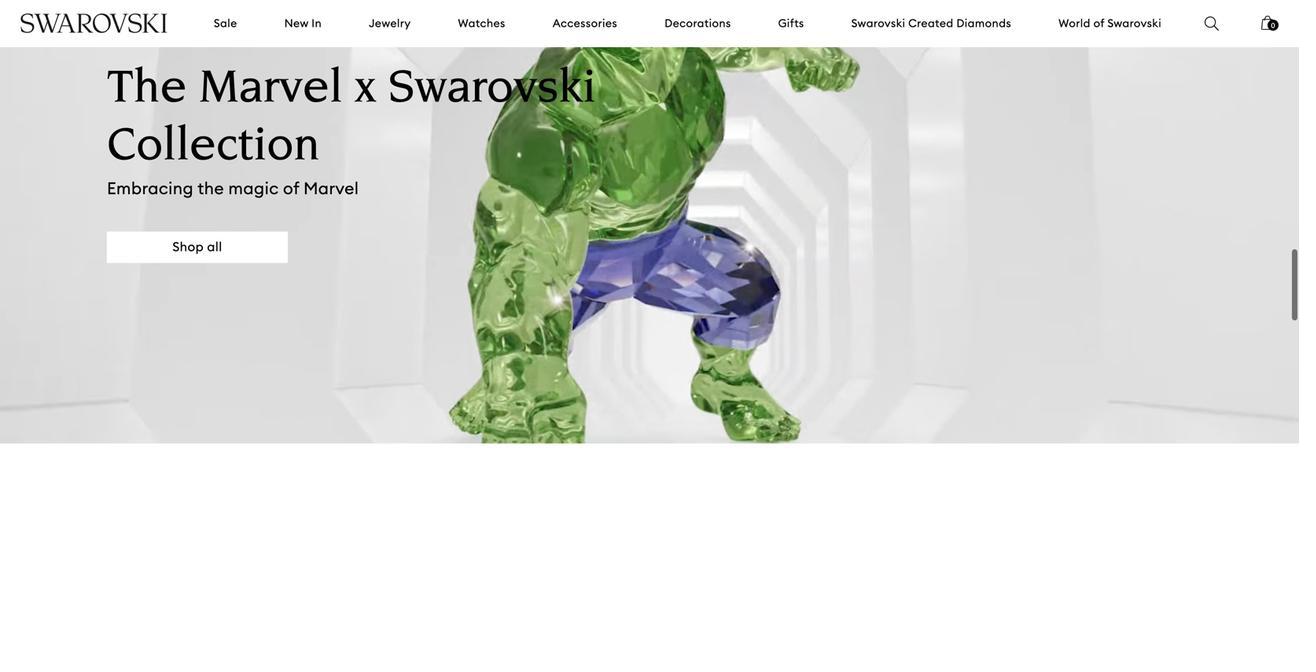 Task type: locate. For each thing, give the bounding box(es) containing it.
1 horizontal spatial of
[[1094, 16, 1105, 30]]

of inside the marvel x swarovski collection embracing the magic of marvel
[[283, 178, 299, 198]]

the
[[107, 66, 187, 114]]

world of swarovski
[[1059, 16, 1162, 30]]

new
[[284, 16, 309, 30]]

of
[[1094, 16, 1105, 30], [283, 178, 299, 198]]

gifts
[[778, 16, 804, 30]]

swarovski
[[852, 16, 906, 30], [1108, 16, 1162, 30], [388, 66, 596, 114]]

the
[[198, 178, 224, 198]]

1 horizontal spatial swarovski
[[852, 16, 906, 30]]

marvel down the new
[[199, 66, 343, 114]]

watches link
[[458, 16, 506, 31]]

accessories
[[553, 16, 618, 30]]

of right the magic
[[283, 178, 299, 198]]

0 vertical spatial of
[[1094, 16, 1105, 30]]

accessories link
[[553, 16, 618, 31]]

swarovski right world
[[1108, 16, 1162, 30]]

shop
[[173, 239, 204, 255]]

0 horizontal spatial of
[[283, 178, 299, 198]]

world
[[1059, 16, 1091, 30]]

swarovski created diamonds
[[852, 16, 1012, 30]]

magic
[[228, 178, 279, 198]]

0 horizontal spatial swarovski
[[388, 66, 596, 114]]

swarovski created diamonds link
[[852, 16, 1012, 31]]

x
[[355, 66, 376, 114]]

jewelry link
[[369, 16, 411, 31]]

marvel
[[199, 66, 343, 114], [304, 178, 359, 198]]

swarovski inside the marvel x swarovski collection embracing the magic of marvel
[[388, 66, 596, 114]]

swarovski left created
[[852, 16, 906, 30]]

marvel right the magic
[[304, 178, 359, 198]]

watches
[[458, 16, 506, 30]]

2 horizontal spatial swarovski
[[1108, 16, 1162, 30]]

search image image
[[1205, 17, 1219, 31]]

1 vertical spatial of
[[283, 178, 299, 198]]

swarovski down watches link
[[388, 66, 596, 114]]

0
[[1272, 21, 1275, 29]]

new in
[[284, 16, 322, 30]]

of right world
[[1094, 16, 1105, 30]]

the marvel x swarovski collection embracing the magic of marvel
[[107, 66, 596, 198]]



Task type: vqa. For each thing, say whether or not it's contained in the screenshot.
SALE*
no



Task type: describe. For each thing, give the bounding box(es) containing it.
world of swarovski link
[[1059, 16, 1162, 31]]

sale
[[214, 16, 237, 30]]

shop all link
[[107, 231, 288, 263]]

created
[[909, 16, 954, 30]]

1 vertical spatial marvel
[[304, 178, 359, 198]]

all
[[207, 239, 222, 255]]

sale link
[[214, 16, 237, 31]]

diamonds
[[957, 16, 1012, 30]]

jewelry
[[369, 16, 411, 30]]

swarovski image
[[20, 13, 168, 33]]

collection
[[107, 124, 320, 172]]

gifts link
[[778, 16, 804, 31]]

in
[[312, 16, 322, 30]]

cart-mobile image image
[[1262, 16, 1274, 30]]

swarovski inside 'link'
[[852, 16, 906, 30]]

decorations
[[665, 16, 731, 30]]

embracing
[[107, 178, 194, 198]]

decorations link
[[665, 16, 731, 31]]

shop all
[[173, 239, 222, 255]]

0 link
[[1262, 14, 1279, 41]]

0 vertical spatial marvel
[[199, 66, 343, 114]]

new in link
[[284, 16, 322, 31]]



